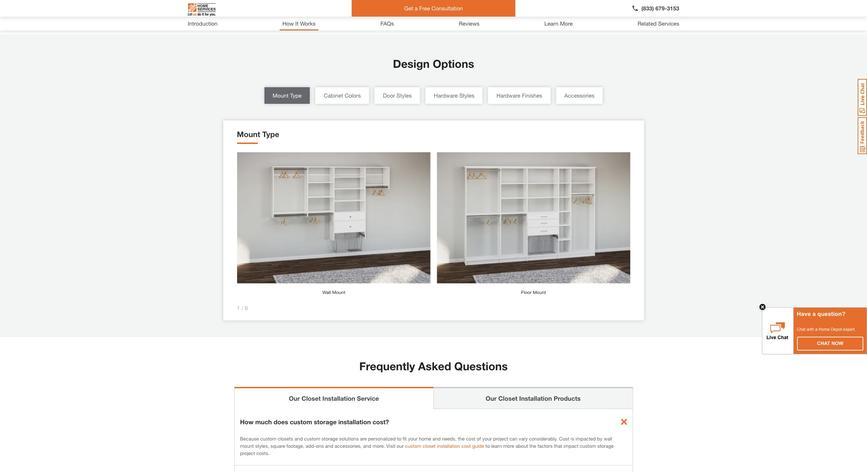 Task type: locate. For each thing, give the bounding box(es) containing it.
styles,
[[255, 443, 269, 449]]

0 horizontal spatial hardware
[[434, 92, 458, 99]]

a right have at the right of page
[[813, 311, 816, 318]]

1 horizontal spatial your
[[483, 436, 492, 442]]

how it works
[[283, 20, 316, 27]]

cabinet
[[324, 92, 343, 99]]

how
[[283, 20, 294, 27], [240, 418, 254, 426]]

1 styles from the left
[[397, 92, 412, 99]]

1 vertical spatial storage
[[322, 436, 338, 442]]

to left learn
[[486, 443, 490, 449]]

0 horizontal spatial closet
[[302, 395, 321, 402]]

styles inside "button"
[[460, 92, 475, 99]]

0 horizontal spatial installation
[[323, 395, 355, 402]]

feedback link image
[[858, 117, 868, 154]]

hardware inside "button"
[[434, 92, 458, 99]]

0 horizontal spatial the
[[458, 436, 465, 442]]

project down mount
[[240, 451, 255, 457]]

accessories
[[565, 92, 595, 99]]

gallery 6 desktop image
[[223, 0, 644, 2]]

1 horizontal spatial project
[[494, 436, 509, 442]]

the right the needs,
[[458, 436, 465, 442]]

chat now link
[[798, 337, 864, 351]]

with
[[807, 327, 815, 332]]

0 horizontal spatial your
[[408, 436, 418, 442]]

mount
[[240, 443, 254, 449]]

your right of
[[483, 436, 492, 442]]

1 vertical spatial mount
[[237, 130, 260, 139]]

door styles button
[[375, 87, 420, 104]]

options
[[433, 57, 474, 70]]

styles down options
[[460, 92, 475, 99]]

2 styles from the left
[[460, 92, 475, 99]]

0 vertical spatial type
[[290, 92, 302, 99]]

a right get
[[415, 5, 418, 11]]

learn
[[492, 443, 502, 449]]

project up learn
[[494, 436, 509, 442]]

2 vertical spatial storage
[[598, 443, 614, 449]]

hardware down options
[[434, 92, 458, 99]]

related services
[[638, 20, 680, 27]]

/
[[242, 305, 244, 311]]

have a question?
[[797, 311, 846, 318]]

our closet installation service
[[289, 395, 379, 402]]

cost left of
[[466, 436, 476, 442]]

to inside to learn more about the factors that impact custom storage project costs.
[[486, 443, 490, 449]]

of
[[477, 436, 481, 442]]

installation
[[339, 418, 371, 426], [437, 443, 460, 449]]

0 vertical spatial project
[[494, 436, 509, 442]]

styles
[[397, 92, 412, 99], [460, 92, 475, 99]]

0 horizontal spatial to
[[397, 436, 402, 442]]

closet for our closet installation service
[[302, 395, 321, 402]]

0 vertical spatial to
[[397, 436, 402, 442]]

finishes
[[522, 92, 543, 99]]

faqs
[[381, 20, 394, 27]]

hardware inside button
[[497, 92, 521, 99]]

1 horizontal spatial the
[[530, 443, 537, 449]]

1 vertical spatial the
[[530, 443, 537, 449]]

0 vertical spatial cost
[[466, 436, 476, 442]]

questions
[[455, 360, 508, 373]]

vary
[[519, 436, 528, 442]]

and
[[295, 436, 303, 442], [433, 436, 441, 442], [325, 443, 334, 449], [363, 443, 372, 449]]

hardware left finishes
[[497, 92, 521, 99]]

1 vertical spatial type
[[263, 130, 279, 139]]

hardware for hardware styles
[[434, 92, 458, 99]]

needs,
[[442, 436, 457, 442]]

custom right does
[[290, 418, 312, 426]]

our
[[397, 443, 404, 449]]

free
[[419, 5, 430, 11]]

design options
[[393, 57, 474, 70]]

installation
[[323, 395, 355, 402], [520, 395, 552, 402]]

0 horizontal spatial our
[[289, 395, 300, 402]]

how left it
[[283, 20, 294, 27]]

mount inside mount type button
[[273, 92, 289, 99]]

1 horizontal spatial installation
[[437, 443, 460, 449]]

how for how it works
[[283, 20, 294, 27]]

styles for hardware styles
[[460, 92, 475, 99]]

live chat image
[[858, 79, 868, 116]]

it
[[296, 20, 299, 27]]

1 installation from the left
[[323, 395, 355, 402]]

1 horizontal spatial how
[[283, 20, 294, 27]]

installation left the products at the bottom of the page
[[520, 395, 552, 402]]

2 hardware from the left
[[497, 92, 521, 99]]

our
[[289, 395, 300, 402], [486, 395, 497, 402]]

hardware for hardware finishes
[[497, 92, 521, 99]]

0 vertical spatial a
[[415, 5, 418, 11]]

1 horizontal spatial mount
[[273, 92, 289, 99]]

personalized
[[368, 436, 396, 442]]

closets
[[278, 436, 293, 442]]

cost
[[560, 436, 570, 442]]

reviews
[[459, 20, 480, 27]]

0 horizontal spatial styles
[[397, 92, 412, 99]]

to left fit
[[397, 436, 402, 442]]

a inside button
[[415, 5, 418, 11]]

styles inside button
[[397, 92, 412, 99]]

design
[[393, 57, 430, 70]]

1 our from the left
[[289, 395, 300, 402]]

the right 'about'
[[530, 443, 537, 449]]

1 horizontal spatial our
[[486, 395, 497, 402]]

colors
[[345, 92, 361, 99]]

0 vertical spatial the
[[458, 436, 465, 442]]

about
[[516, 443, 528, 449]]

storage inside to learn more about the factors that impact custom storage project costs.
[[598, 443, 614, 449]]

1 horizontal spatial to
[[486, 443, 490, 449]]

1 vertical spatial project
[[240, 451, 255, 457]]

1 horizontal spatial closet
[[499, 395, 518, 402]]

679-
[[656, 5, 667, 11]]

our down questions on the right bottom of the page
[[486, 395, 497, 402]]

1 hardware from the left
[[434, 92, 458, 99]]

1 horizontal spatial styles
[[460, 92, 475, 99]]

1 vertical spatial how
[[240, 418, 254, 426]]

to inside because custom closets and custom storage solutions are personalized to fit your home and needs, the cost of your project can vary considerably. cost is impacted by wall mount styles, square footage, add-ons and accessories, and more. visit our
[[397, 436, 402, 442]]

1 horizontal spatial installation
[[520, 395, 552, 402]]

0 horizontal spatial type
[[263, 130, 279, 139]]

get a free consultation
[[404, 5, 463, 11]]

1
[[237, 305, 240, 311]]

cost
[[466, 436, 476, 442], [462, 443, 471, 449]]

door styles
[[383, 92, 412, 99]]

mount type inside button
[[273, 92, 302, 99]]

2 vertical spatial a
[[816, 327, 818, 332]]

how left much on the left bottom of the page
[[240, 418, 254, 426]]

0 horizontal spatial project
[[240, 451, 255, 457]]

1 vertical spatial a
[[813, 311, 816, 318]]

0 vertical spatial mount
[[273, 92, 289, 99]]

a right with
[[816, 327, 818, 332]]

1 vertical spatial cost
[[462, 443, 471, 449]]

styles right door
[[397, 92, 412, 99]]

0 horizontal spatial how
[[240, 418, 254, 426]]

cost inside because custom closets and custom storage solutions are personalized to fit your home and needs, the cost of your project can vary considerably. cost is impacted by wall mount styles, square footage, add-ons and accessories, and more. visit our
[[466, 436, 476, 442]]

type
[[290, 92, 302, 99], [263, 130, 279, 139]]

0 vertical spatial mount type
[[273, 92, 302, 99]]

the inside to learn more about the factors that impact custom storage project costs.
[[530, 443, 537, 449]]

(833) 679-3153
[[642, 5, 680, 11]]

mount type
[[273, 92, 302, 99], [237, 130, 279, 139]]

installation for service
[[323, 395, 355, 402]]

cabinet colors
[[324, 92, 361, 99]]

2 closet from the left
[[499, 395, 518, 402]]

installation down the needs,
[[437, 443, 460, 449]]

2 our from the left
[[486, 395, 497, 402]]

a
[[415, 5, 418, 11], [813, 311, 816, 318], [816, 327, 818, 332]]

the
[[458, 436, 465, 442], [530, 443, 537, 449]]

introduction
[[188, 20, 218, 27]]

and right the ons
[[325, 443, 334, 449]]

0 horizontal spatial installation
[[339, 418, 371, 426]]

your
[[408, 436, 418, 442], [483, 436, 492, 442]]

styles for door styles
[[397, 92, 412, 99]]

guide
[[473, 443, 485, 449]]

learn
[[545, 20, 559, 27]]

cost left guide
[[462, 443, 471, 449]]

installation up solutions
[[339, 418, 371, 426]]

installation left service
[[323, 395, 355, 402]]

your right fit
[[408, 436, 418, 442]]

custom down impacted at the right
[[580, 443, 596, 449]]

fit
[[403, 436, 407, 442]]

our up "how much does custom storage installation cost?"
[[289, 395, 300, 402]]

1 closet from the left
[[302, 395, 321, 402]]

2 installation from the left
[[520, 395, 552, 402]]

and up the closet
[[433, 436, 441, 442]]

1 vertical spatial to
[[486, 443, 490, 449]]

and down are
[[363, 443, 372, 449]]

1 vertical spatial installation
[[437, 443, 460, 449]]

the inside because custom closets and custom storage solutions are personalized to fit your home and needs, the cost of your project can vary considerably. cost is impacted by wall mount styles, square footage, add-ons and accessories, and more. visit our
[[458, 436, 465, 442]]

mount
[[273, 92, 289, 99], [237, 130, 260, 139]]

cabinet colors button
[[316, 87, 369, 104]]

1 horizontal spatial type
[[290, 92, 302, 99]]

1 horizontal spatial hardware
[[497, 92, 521, 99]]

storage
[[314, 418, 337, 426], [322, 436, 338, 442], [598, 443, 614, 449]]

0 vertical spatial how
[[283, 20, 294, 27]]



Task type: describe. For each thing, give the bounding box(es) containing it.
project inside because custom closets and custom storage solutions are personalized to fit your home and needs, the cost of your project can vary considerably. cost is impacted by wall mount styles, square footage, add-ons and accessories, and more. visit our
[[494, 436, 509, 442]]

is
[[571, 436, 575, 442]]

that
[[554, 443, 563, 449]]

how much does custom storage installation cost?
[[240, 418, 389, 426]]

1 your from the left
[[408, 436, 418, 442]]

custom closet installation cost guide
[[405, 443, 485, 449]]

hardware finishes button
[[489, 87, 551, 104]]

hardware finishes
[[497, 92, 543, 99]]

frequently asked questions
[[360, 360, 508, 373]]

0 horizontal spatial mount
[[237, 130, 260, 139]]

mount type button
[[264, 87, 310, 104]]

custom inside to learn more about the factors that impact custom storage project costs.
[[580, 443, 596, 449]]

infopod - mount type - image image
[[237, 153, 631, 296]]

related
[[638, 20, 657, 27]]

closet for our closet installation products
[[499, 395, 518, 402]]

custom up add-
[[304, 436, 320, 442]]

do it for you logo image
[[188, 0, 216, 19]]

storage inside because custom closets and custom storage solutions are personalized to fit your home and needs, the cost of your project can vary considerably. cost is impacted by wall mount styles, square footage, add-ons and accessories, and more. visit our
[[322, 436, 338, 442]]

footage,
[[287, 443, 305, 449]]

costs.
[[257, 451, 270, 457]]

chat with a home depot expert.
[[797, 327, 857, 332]]

hardware styles button
[[426, 87, 483, 104]]

(833)
[[642, 5, 654, 11]]

accessories,
[[335, 443, 362, 449]]

asked
[[418, 360, 452, 373]]

wall
[[604, 436, 613, 442]]

closet
[[423, 443, 436, 449]]

get
[[404, 5, 413, 11]]

have
[[797, 311, 811, 318]]

a for question?
[[813, 311, 816, 318]]

0 vertical spatial installation
[[339, 418, 371, 426]]

question?
[[818, 311, 846, 318]]

service
[[357, 395, 379, 402]]

chat
[[797, 327, 806, 332]]

depot
[[832, 327, 843, 332]]

2 your from the left
[[483, 436, 492, 442]]

more
[[504, 443, 515, 449]]

ons
[[316, 443, 324, 449]]

home
[[419, 436, 431, 442]]

can
[[510, 436, 518, 442]]

consultation
[[432, 5, 463, 11]]

expert.
[[844, 327, 857, 332]]

custom down fit
[[405, 443, 422, 449]]

learn more
[[545, 20, 573, 27]]

products
[[554, 395, 581, 402]]

frequently
[[360, 360, 415, 373]]

our for our closet installation service
[[289, 395, 300, 402]]

hardware styles
[[434, 92, 475, 99]]

are
[[360, 436, 367, 442]]

solutions
[[339, 436, 359, 442]]

factors
[[538, 443, 553, 449]]

much
[[255, 418, 272, 426]]

door
[[383, 92, 395, 99]]

custom up styles,
[[260, 436, 277, 442]]

does
[[274, 418, 288, 426]]

impact
[[564, 443, 579, 449]]

how for how much does custom storage installation cost?
[[240, 418, 254, 426]]

(833) 679-3153 link
[[632, 4, 680, 12]]

more
[[560, 20, 573, 27]]

because custom closets and custom storage solutions are personalized to fit your home and needs, the cost of your project can vary considerably. cost is impacted by wall mount styles, square footage, add-ons and accessories, and more. visit our
[[240, 436, 613, 449]]

type inside button
[[290, 92, 302, 99]]

1 vertical spatial mount type
[[237, 130, 279, 139]]

add-
[[306, 443, 316, 449]]

now
[[832, 341, 844, 346]]

accessories button
[[557, 87, 603, 104]]

cost?
[[373, 418, 389, 426]]

more.
[[373, 443, 385, 449]]

and up "footage,"
[[295, 436, 303, 442]]

chat
[[818, 341, 831, 346]]

3153
[[667, 5, 680, 11]]

works
[[300, 20, 316, 27]]

project inside to learn more about the factors that impact custom storage project costs.
[[240, 451, 255, 457]]

our closet installation products
[[486, 395, 581, 402]]

services
[[659, 20, 680, 27]]

home
[[819, 327, 830, 332]]

a for free
[[415, 5, 418, 11]]

by
[[598, 436, 603, 442]]

square
[[271, 443, 285, 449]]

our for our closet installation products
[[486, 395, 497, 402]]

installation for products
[[520, 395, 552, 402]]

considerably.
[[530, 436, 558, 442]]

1 / 6
[[237, 305, 248, 311]]

because
[[240, 436, 259, 442]]

0 vertical spatial storage
[[314, 418, 337, 426]]

visit
[[387, 443, 396, 449]]

custom closet installation cost guide link
[[405, 443, 485, 449]]

to learn more about the factors that impact custom storage project costs.
[[240, 443, 614, 457]]

get a free consultation button
[[352, 0, 516, 17]]



Task type: vqa. For each thing, say whether or not it's contained in the screenshot.
98134 to the bottom
no



